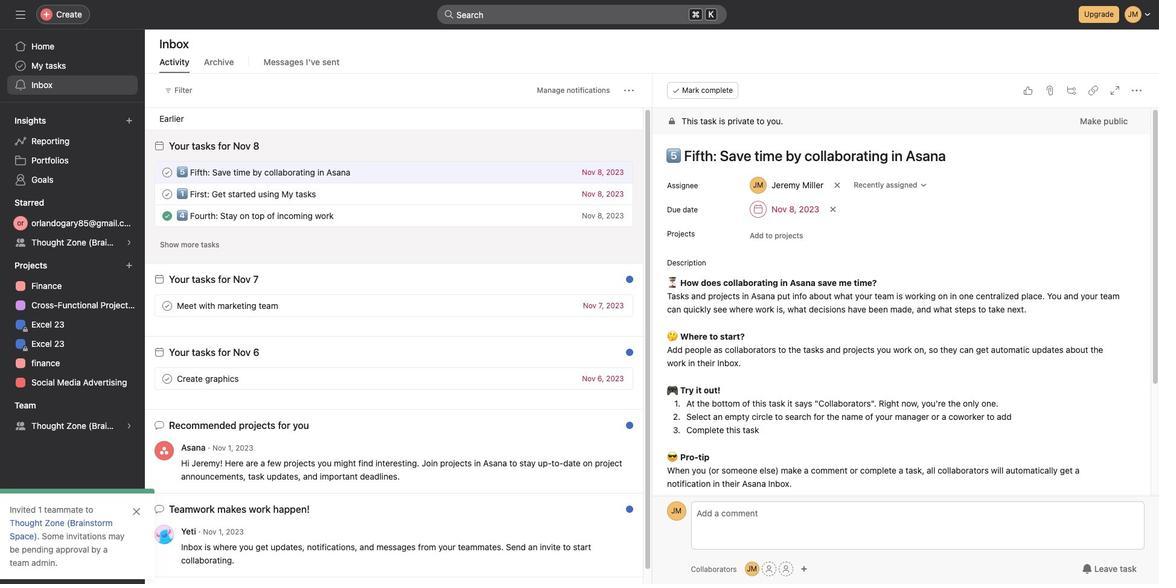 Task type: locate. For each thing, give the bounding box(es) containing it.
see details, thought zone (brainstorm space) image inside "teams" element
[[126, 423, 133, 430]]

0 vertical spatial see details, thought zone (brainstorm space) image
[[126, 239, 133, 246]]

archive notification image
[[620, 278, 630, 288], [620, 351, 630, 361], [620, 508, 630, 518]]

see details, thought zone (brainstorm space) image inside starred element
[[126, 239, 133, 246]]

main content
[[653, 108, 1151, 585]]

mark complete image
[[160, 165, 175, 180], [160, 299, 175, 313]]

1 vertical spatial see details, thought zone (brainstorm space) image
[[126, 423, 133, 430]]

4 mark complete checkbox from the top
[[160, 372, 175, 386]]

archive notification image
[[620, 424, 630, 434]]

Mark complete checkbox
[[160, 165, 175, 180], [160, 187, 175, 201], [160, 299, 175, 313], [160, 372, 175, 386]]

3 archive notification image from the top
[[620, 508, 630, 518]]

1 vertical spatial archive notification image
[[620, 351, 630, 361]]

1 mark complete checkbox from the top
[[160, 165, 175, 180]]

1 vertical spatial mark complete image
[[160, 299, 175, 313]]

mark complete image up completed option
[[160, 165, 175, 180]]

mark complete image
[[160, 187, 175, 201], [160, 372, 175, 386]]

mark complete checkbox down the your tasks for nov 6, task element
[[160, 372, 175, 386]]

new insights image
[[126, 117, 133, 124]]

2 vertical spatial archive notification image
[[620, 508, 630, 518]]

0 vertical spatial mark complete image
[[160, 187, 175, 201]]

mark complete image up completed image
[[160, 187, 175, 201]]

2 archive notification image from the top
[[620, 351, 630, 361]]

archive notification image for "your tasks for nov 7, task" element
[[620, 278, 630, 288]]

projects element
[[0, 255, 145, 395]]

mark complete image down the your tasks for nov 6, task element
[[160, 372, 175, 386]]

1 mark complete image from the top
[[160, 165, 175, 180]]

hide sidebar image
[[16, 10, 25, 19]]

teams element
[[0, 395, 145, 439]]

1 archive notification image from the top
[[620, 278, 630, 288]]

2 mark complete image from the top
[[160, 372, 175, 386]]

mark complete checkbox down "your tasks for nov 7, task" element
[[160, 299, 175, 313]]

2 mark complete checkbox from the top
[[160, 187, 175, 201]]

your tasks for nov 8, task element
[[169, 141, 259, 152]]

1 vertical spatial mark complete image
[[160, 372, 175, 386]]

see details, thought zone (brainstorm space) image
[[126, 239, 133, 246], [126, 423, 133, 430]]

1 see details, thought zone (brainstorm space) image from the top
[[126, 239, 133, 246]]

mark complete image down "your tasks for nov 7, task" element
[[160, 299, 175, 313]]

mark complete checkbox up completed image
[[160, 187, 175, 201]]

mark complete checkbox up completed option
[[160, 165, 175, 180]]

2 see details, thought zone (brainstorm space) image from the top
[[126, 423, 133, 430]]

main content inside the 5️⃣ fifth: save time by collaborating in asana dialog
[[653, 108, 1151, 585]]

prominent image
[[445, 10, 454, 19]]

1 mark complete image from the top
[[160, 187, 175, 201]]

starred element
[[0, 192, 145, 255]]

2 mark complete image from the top
[[160, 299, 175, 313]]

None field
[[437, 5, 727, 24]]

Search tasks, projects, and more text field
[[437, 5, 727, 24]]

3 mark complete checkbox from the top
[[160, 299, 175, 313]]

0 vertical spatial mark complete image
[[160, 165, 175, 180]]

0 vertical spatial archive notification image
[[620, 278, 630, 288]]



Task type: describe. For each thing, give the bounding box(es) containing it.
add or remove collaborators image
[[745, 562, 760, 577]]

global element
[[0, 30, 145, 102]]

insights element
[[0, 110, 145, 192]]

remove assignee image
[[834, 182, 841, 189]]

add or remove collaborators image
[[801, 566, 808, 573]]

completed image
[[160, 209, 175, 223]]

close image
[[132, 507, 141, 517]]

copy task link image
[[1089, 86, 1098, 95]]

Completed checkbox
[[160, 209, 175, 223]]

attachments: add a file to this task, 5️⃣ fifth: save time by collaborating in asana image
[[1045, 86, 1055, 95]]

more actions image
[[624, 86, 634, 95]]

description document
[[654, 275, 1136, 491]]

more actions for this task image
[[1132, 86, 1142, 95]]

Task Name text field
[[659, 142, 1136, 170]]

clear due date image
[[830, 206, 837, 213]]

new project or portfolio image
[[126, 262, 133, 269]]

add subtask image
[[1067, 86, 1076, 95]]

full screen image
[[1110, 86, 1120, 95]]

your tasks for nov 6, task element
[[169, 347, 259, 358]]

your tasks for nov 7, task element
[[169, 274, 259, 285]]

0 likes. click to like this task image
[[1023, 86, 1033, 95]]

archive notification image for the your tasks for nov 6, task element
[[620, 351, 630, 361]]

open user profile image
[[667, 502, 687, 521]]

5️⃣ fifth: save time by collaborating in asana dialog
[[653, 74, 1160, 585]]



Task type: vqa. For each thing, say whether or not it's contained in the screenshot.
Mark complete image
yes



